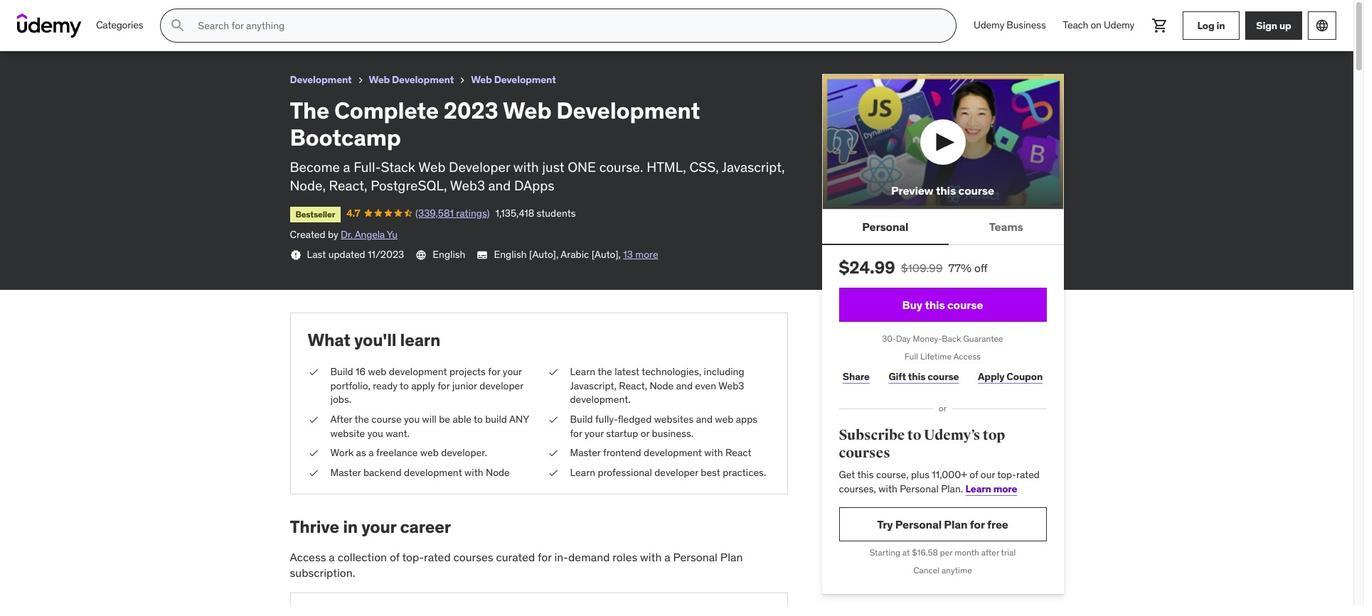 Task type: locate. For each thing, give the bounding box(es) containing it.
1,135,418 down the complete 2023 web development bootcamp
[[179, 24, 218, 37]]

1 vertical spatial your
[[585, 427, 604, 440]]

(339,581 ratings)
[[99, 24, 173, 37], [416, 207, 490, 220]]

course for after the course you will be able to build any website you want.
[[372, 413, 402, 426]]

to inside after the course you will be able to build any website you want.
[[474, 413, 483, 426]]

2 web development from the left
[[471, 73, 556, 86]]

created
[[290, 229, 326, 241]]

0 horizontal spatial to
[[400, 380, 409, 393]]

english for english
[[433, 248, 466, 261]]

one
[[568, 158, 596, 175]]

(339,581 down postgresql,
[[416, 207, 454, 220]]

javascript, inside learn the latest technologies, including javascript, react, node and even web3 development.
[[570, 380, 617, 393]]

[auto]
[[592, 248, 619, 261]]

master left frontend
[[570, 447, 601, 460]]

and inside build fully-fledged websites and web apps for your startup or business.
[[696, 413, 713, 426]]

development.
[[570, 394, 631, 407]]

to right able
[[474, 413, 483, 426]]

1 vertical spatial access
[[290, 551, 326, 565]]

be
[[439, 413, 450, 426]]

web3 down developer
[[450, 177, 485, 194]]

personal button
[[822, 210, 949, 244]]

2 horizontal spatial your
[[585, 427, 604, 440]]

(339,581 down the complete 2023 web development bootcamp
[[99, 24, 137, 37]]

in for log
[[1217, 19, 1226, 32]]

build inside build 16 web development projects for your portfolio, ready to apply for junior developer jobs.
[[331, 366, 353, 379]]

0 vertical spatial 1,135,418
[[179, 24, 218, 37]]

2 udemy from the left
[[1104, 19, 1135, 31]]

udemy business
[[974, 19, 1046, 31]]

0 vertical spatial plan
[[944, 518, 968, 532]]

build
[[485, 413, 507, 426]]

0 horizontal spatial bootcamp
[[221, 6, 278, 21]]

developer inside build 16 web development projects for your portfolio, ready to apply for junior developer jobs.
[[480, 380, 524, 393]]

with inside the complete 2023 web development bootcamp become a full-stack web developer with just one course. html, css, javascript, node, react, postgresql, web3 and dapps
[[514, 158, 539, 175]]

learn down our
[[966, 483, 992, 496]]

udemy right on
[[1104, 19, 1135, 31]]

bestseller
[[17, 27, 57, 37], [296, 209, 335, 220]]

in up collection
[[343, 517, 358, 539]]

more right 13
[[636, 248, 659, 261]]

[auto], arabic
[[529, 248, 589, 261]]

dr.
[[341, 229, 353, 241]]

yu
[[387, 229, 398, 241]]

4.7
[[68, 24, 82, 37], [347, 207, 360, 220]]

learn for learn professional developer best practices.
[[570, 467, 596, 479]]

try personal plan for free link
[[839, 508, 1047, 542]]

node down technologies,
[[650, 380, 674, 393]]

for inside try personal plan for free link
[[970, 518, 985, 532]]

1 vertical spatial and
[[676, 380, 693, 393]]

master
[[570, 447, 601, 460], [331, 467, 361, 479]]

2023 right the udemy "image"
[[89, 6, 117, 21]]

development down work as a freelance web developer.
[[404, 467, 462, 479]]

with up dapps
[[514, 158, 539, 175]]

0 horizontal spatial web3
[[450, 177, 485, 194]]

ratings) up closed captions 'image'
[[456, 207, 490, 220]]

learn left professional
[[570, 467, 596, 479]]

complete up stack
[[334, 96, 439, 125]]

guarantee
[[964, 334, 1004, 345]]

course inside buy this course button
[[948, 298, 984, 312]]

english [auto], arabic [auto] , 13 more
[[494, 248, 659, 261]]

updated
[[329, 248, 366, 261]]

course for gift this course
[[928, 371, 959, 384]]

web up ready
[[368, 366, 387, 379]]

react, down full-
[[329, 177, 368, 194]]

1 vertical spatial learn
[[570, 467, 596, 479]]

0 horizontal spatial web
[[368, 366, 387, 379]]

personal up $16.58
[[896, 518, 942, 532]]

2 vertical spatial learn
[[966, 483, 992, 496]]

1 vertical spatial more
[[994, 483, 1018, 496]]

this right preview
[[936, 184, 956, 198]]

of inside get this course, plus 11,000+ of our top-rated courses, with personal plan.
[[970, 469, 979, 482]]

web left 'apps'
[[715, 413, 734, 426]]

0 vertical spatial students
[[220, 24, 259, 37]]

and
[[489, 177, 511, 194], [676, 380, 693, 393], [696, 413, 713, 426]]

xsmall image for learn the latest technologies, including javascript, react, node and even web3 development.
[[548, 366, 559, 380]]

categories button
[[88, 9, 152, 43]]

0 horizontal spatial rated
[[424, 551, 451, 565]]

you left will
[[404, 413, 420, 426]]

technologies,
[[642, 366, 702, 379]]

web development link
[[369, 71, 454, 89], [471, 71, 556, 89]]

0 vertical spatial 1,135,418 students
[[179, 24, 259, 37]]

1 horizontal spatial web3
[[719, 380, 745, 393]]

0 horizontal spatial english
[[433, 248, 466, 261]]

this right buy
[[925, 298, 945, 312]]

development inside the complete 2023 web development bootcamp become a full-stack web developer with just one course. html, css, javascript, node, react, postgresql, web3 and dapps
[[557, 96, 700, 125]]

16
[[356, 366, 366, 379]]

to inside the subscribe to udemy's top courses
[[908, 427, 922, 444]]

0 horizontal spatial the
[[11, 6, 31, 21]]

build up portfolio,
[[331, 366, 353, 379]]

1,135,418
[[179, 24, 218, 37], [496, 207, 535, 220]]

1 horizontal spatial bestseller
[[296, 209, 335, 220]]

0 horizontal spatial master
[[331, 467, 361, 479]]

and inside the complete 2023 web development bootcamp become a full-stack web developer with just one course. html, css, javascript, node, react, postgresql, web3 and dapps
[[489, 177, 511, 194]]

tab list
[[822, 210, 1064, 246]]

1 horizontal spatial courses
[[839, 445, 891, 463]]

top- inside access a collection of top-rated courses curated for in-demand roles with a personal plan subscription.
[[402, 551, 424, 565]]

for left in-
[[538, 551, 552, 565]]

1 horizontal spatial the
[[598, 366, 612, 379]]

1 vertical spatial to
[[474, 413, 483, 426]]

your inside build fully-fledged websites and web apps for your startup or business.
[[585, 427, 604, 440]]

master down work
[[331, 467, 361, 479]]

0 horizontal spatial javascript,
[[570, 380, 617, 393]]

or up udemy's
[[939, 403, 947, 414]]

0 horizontal spatial courses
[[454, 551, 494, 565]]

learn more
[[966, 483, 1018, 496]]

(339,581
[[99, 24, 137, 37], [416, 207, 454, 220]]

$109.99
[[901, 261, 943, 276]]

more down our
[[994, 483, 1018, 496]]

build left fully-
[[570, 413, 593, 426]]

react, down latest
[[619, 380, 648, 393]]

web up master backend development with node
[[420, 447, 439, 460]]

junior
[[452, 380, 477, 393]]

rated down career
[[424, 551, 451, 565]]

0 vertical spatial javascript,
[[722, 158, 785, 175]]

1 vertical spatial the
[[355, 413, 369, 426]]

learn more link
[[966, 483, 1018, 496]]

udemy
[[974, 19, 1005, 31], [1104, 19, 1135, 31]]

course for preview this course
[[959, 184, 995, 198]]

or inside build fully-fledged websites and web apps for your startup or business.
[[641, 427, 650, 440]]

1 vertical spatial you
[[368, 427, 383, 440]]

(339,581 ratings) up closed captions 'image'
[[416, 207, 490, 220]]

preview this course button
[[822, 74, 1064, 210]]

1 horizontal spatial of
[[970, 469, 979, 482]]

1 udemy from the left
[[974, 19, 1005, 31]]

rated up learn more
[[1017, 469, 1040, 482]]

0 horizontal spatial 4.7
[[68, 24, 82, 37]]

2023 inside the complete 2023 web development bootcamp become a full-stack web developer with just one course. html, css, javascript, node, react, postgresql, web3 and dapps
[[444, 96, 499, 125]]

gift this course link
[[885, 363, 963, 392]]

able
[[453, 413, 472, 426]]

complete for the complete 2023 web development bootcamp
[[34, 6, 87, 21]]

of right collection
[[390, 551, 400, 565]]

1 vertical spatial development
[[644, 447, 702, 460]]

2 english from the left
[[494, 248, 527, 261]]

build inside build fully-fledged websites and web apps for your startup or business.
[[570, 413, 593, 426]]

subscribe to udemy's top courses
[[839, 427, 1006, 463]]

and right websites
[[696, 413, 713, 426]]

top- down career
[[402, 551, 424, 565]]

to left apply
[[400, 380, 409, 393]]

web
[[119, 6, 144, 21], [369, 73, 390, 86], [471, 73, 492, 86], [503, 96, 552, 125], [419, 158, 446, 175]]

0 horizontal spatial build
[[331, 366, 353, 379]]

0 vertical spatial top-
[[998, 469, 1017, 482]]

1 vertical spatial javascript,
[[570, 380, 617, 393]]

for down development.
[[570, 427, 583, 440]]

english right course language icon
[[433, 248, 466, 261]]

try
[[877, 518, 893, 532]]

xsmall image
[[290, 250, 301, 261], [308, 366, 319, 380], [548, 366, 559, 380], [548, 413, 559, 427], [308, 447, 319, 461], [548, 467, 559, 481]]

build for portfolio,
[[331, 366, 353, 379]]

0 horizontal spatial ratings)
[[139, 24, 173, 37]]

in for thrive
[[343, 517, 358, 539]]

1 vertical spatial (339,581 ratings)
[[416, 207, 490, 220]]

development up apply
[[389, 366, 447, 379]]

your down fully-
[[585, 427, 604, 440]]

developer down master frontend development with react
[[655, 467, 699, 479]]

1 vertical spatial rated
[[424, 551, 451, 565]]

build fully-fledged websites and web apps for your startup or business.
[[570, 413, 758, 440]]

0 horizontal spatial 1,135,418 students
[[179, 24, 259, 37]]

or down fledged
[[641, 427, 650, 440]]

1 vertical spatial web
[[715, 413, 734, 426]]

with inside access a collection of top-rated courses curated for in-demand roles with a personal plan subscription.
[[640, 551, 662, 565]]

backend
[[364, 467, 402, 479]]

this inside get this course, plus 11,000+ of our top-rated courses, with personal plan.
[[858, 469, 874, 482]]

11/2023
[[368, 248, 404, 261]]

on
[[1091, 19, 1102, 31]]

learn professional developer best practices.
[[570, 467, 767, 479]]

0 horizontal spatial node
[[486, 467, 510, 479]]

this for get
[[858, 469, 874, 482]]

preview
[[892, 184, 934, 198]]

courses left curated
[[454, 551, 494, 565]]

2023 up developer
[[444, 96, 499, 125]]

1 horizontal spatial web development
[[471, 73, 556, 86]]

udemy inside "link"
[[1104, 19, 1135, 31]]

get this course, plus 11,000+ of our top-rated courses, with personal plan.
[[839, 469, 1040, 496]]

development down business.
[[644, 447, 702, 460]]

the up website
[[355, 413, 369, 426]]

xsmall image
[[355, 75, 366, 86], [457, 75, 468, 86], [308, 413, 319, 427], [548, 447, 559, 461], [308, 467, 319, 481]]

1 horizontal spatial javascript,
[[722, 158, 785, 175]]

ratings) down the complete 2023 web development bootcamp
[[139, 24, 173, 37]]

0 vertical spatial 2023
[[89, 6, 117, 21]]

your right projects
[[503, 366, 522, 379]]

courses inside access a collection of top-rated courses curated for in-demand roles with a personal plan subscription.
[[454, 551, 494, 565]]

rated inside access a collection of top-rated courses curated for in-demand roles with a personal plan subscription.
[[424, 551, 451, 565]]

rated
[[1017, 469, 1040, 482], [424, 551, 451, 565]]

1 horizontal spatial and
[[676, 380, 693, 393]]

0 vertical spatial your
[[503, 366, 522, 379]]

top- inside get this course, plus 11,000+ of our top-rated courses, with personal plan.
[[998, 469, 1017, 482]]

0 vertical spatial (339,581
[[99, 24, 137, 37]]

this right gift
[[909, 371, 926, 384]]

1 vertical spatial courses
[[454, 551, 494, 565]]

with
[[514, 158, 539, 175], [705, 447, 723, 460], [465, 467, 484, 479], [879, 483, 898, 496], [640, 551, 662, 565]]

the inside after the course you will be able to build any website you want.
[[355, 413, 369, 426]]

categories
[[96, 19, 143, 31]]

0 vertical spatial bestseller
[[17, 27, 57, 37]]

0 horizontal spatial udemy
[[974, 19, 1005, 31]]

0 vertical spatial access
[[954, 352, 981, 362]]

a inside the complete 2023 web development bootcamp become a full-stack web developer with just one course. html, css, javascript, node, react, postgresql, web3 and dapps
[[343, 158, 350, 175]]

1 english from the left
[[433, 248, 466, 261]]

javascript, up development.
[[570, 380, 617, 393]]

$24.99
[[839, 257, 896, 279]]

of
[[970, 469, 979, 482], [390, 551, 400, 565]]

course up want.
[[372, 413, 402, 426]]

1 horizontal spatial rated
[[1017, 469, 1040, 482]]

with down course,
[[879, 483, 898, 496]]

1 horizontal spatial 1,135,418
[[496, 207, 535, 220]]

at
[[903, 548, 910, 559]]

learn inside learn the latest technologies, including javascript, react, node and even web3 development.
[[570, 366, 596, 379]]

1 horizontal spatial bootcamp
[[290, 123, 401, 152]]

0 vertical spatial or
[[939, 403, 947, 414]]

13 more button
[[624, 248, 659, 262]]

demand
[[569, 551, 610, 565]]

1 horizontal spatial top-
[[998, 469, 1017, 482]]

course inside after the course you will be able to build any website you want.
[[372, 413, 402, 426]]

1 horizontal spatial developer
[[655, 467, 699, 479]]

complete for the complete 2023 web development bootcamp become a full-stack web developer with just one course. html, css, javascript, node, react, postgresql, web3 and dapps
[[334, 96, 439, 125]]

of left our
[[970, 469, 979, 482]]

shopping cart with 0 items image
[[1152, 17, 1169, 34]]

access down back
[[954, 352, 981, 362]]

0 horizontal spatial plan
[[721, 551, 743, 565]]

to left udemy's
[[908, 427, 922, 444]]

for inside access a collection of top-rated courses curated for in-demand roles with a personal plan subscription.
[[538, 551, 552, 565]]

1 vertical spatial node
[[486, 467, 510, 479]]

personal down plus
[[900, 483, 939, 496]]

1 vertical spatial master
[[331, 467, 361, 479]]

course up back
[[948, 298, 984, 312]]

1 horizontal spatial 1,135,418 students
[[496, 207, 576, 220]]

the complete 2023 web development bootcamp become a full-stack web developer with just one course. html, css, javascript, node, react, postgresql, web3 and dapps
[[290, 96, 785, 194]]

0 vertical spatial courses
[[839, 445, 891, 463]]

13
[[624, 248, 633, 261]]

77%
[[949, 261, 972, 276]]

build 16 web development projects for your portfolio, ready to apply for junior developer jobs.
[[331, 366, 524, 407]]

the inside the complete 2023 web development bootcamp become a full-stack web developer with just one course. html, css, javascript, node, react, postgresql, web3 and dapps
[[290, 96, 329, 125]]

courses down subscribe
[[839, 445, 891, 463]]

0 vertical spatial (339,581 ratings)
[[99, 24, 173, 37]]

4.7 left categories dropdown button
[[68, 24, 82, 37]]

course down lifetime
[[928, 371, 959, 384]]

and down technologies,
[[676, 380, 693, 393]]

the complete 2023 web development bootcamp
[[11, 6, 278, 21]]

0 horizontal spatial web development
[[369, 73, 454, 86]]

web3 down including
[[719, 380, 745, 393]]

0 vertical spatial bootcamp
[[221, 6, 278, 21]]

0 horizontal spatial of
[[390, 551, 400, 565]]

share
[[843, 371, 870, 384]]

0 horizontal spatial students
[[220, 24, 259, 37]]

0 horizontal spatial or
[[641, 427, 650, 440]]

even
[[695, 380, 717, 393]]

2 horizontal spatial web
[[715, 413, 734, 426]]

for
[[488, 366, 501, 379], [438, 380, 450, 393], [570, 427, 583, 440], [970, 518, 985, 532], [538, 551, 552, 565]]

for left free at the right bottom
[[970, 518, 985, 532]]

for right apply
[[438, 380, 450, 393]]

node inside learn the latest technologies, including javascript, react, node and even web3 development.
[[650, 380, 674, 393]]

your up collection
[[362, 517, 397, 539]]

students down dapps
[[537, 207, 576, 220]]

(339,581 ratings) down the complete 2023 web development bootcamp
[[99, 24, 173, 37]]

1 horizontal spatial in
[[1217, 19, 1226, 32]]

$16.58
[[912, 548, 938, 559]]

access
[[954, 352, 981, 362], [290, 551, 326, 565]]

course up teams
[[959, 184, 995, 198]]

course for buy this course
[[948, 298, 984, 312]]

the inside learn the latest technologies, including javascript, react, node and even web3 development.
[[598, 366, 612, 379]]

money-
[[913, 334, 942, 345]]

1 horizontal spatial master
[[570, 447, 601, 460]]

free
[[988, 518, 1009, 532]]

1 horizontal spatial node
[[650, 380, 674, 393]]

sign up
[[1257, 19, 1292, 32]]

1 vertical spatial 1,135,418
[[496, 207, 535, 220]]

0 vertical spatial learn
[[570, 366, 596, 379]]

your inside build 16 web development projects for your portfolio, ready to apply for junior developer jobs.
[[503, 366, 522, 379]]

personal
[[863, 220, 909, 234], [900, 483, 939, 496], [896, 518, 942, 532], [674, 551, 718, 565]]

closed captions image
[[477, 249, 488, 261]]

javascript, right the css,
[[722, 158, 785, 175]]

1 vertical spatial web3
[[719, 380, 745, 393]]

development inside build 16 web development projects for your portfolio, ready to apply for junior developer jobs.
[[389, 366, 447, 379]]

xsmall image for master backend development with node
[[308, 467, 319, 481]]

after
[[331, 413, 352, 426]]

best
[[701, 467, 721, 479]]

the for the complete 2023 web development bootcamp become a full-stack web developer with just one course. html, css, javascript, node, react, postgresql, web3 and dapps
[[290, 96, 329, 125]]

developer up build
[[480, 380, 524, 393]]

course inside preview this course button
[[959, 184, 995, 198]]

the left latest
[[598, 366, 612, 379]]

0 vertical spatial more
[[636, 248, 659, 261]]

a left full-
[[343, 158, 350, 175]]

course inside gift this course link
[[928, 371, 959, 384]]

2 vertical spatial development
[[404, 467, 462, 479]]

top-
[[998, 469, 1017, 482], [402, 551, 424, 565]]

personal down preview
[[863, 220, 909, 234]]

students right 'submit search' icon
[[220, 24, 259, 37]]

in right log
[[1217, 19, 1226, 32]]

the for the complete 2023 web development bootcamp
[[11, 6, 31, 21]]

0 horizontal spatial top-
[[402, 551, 424, 565]]

0 horizontal spatial web development link
[[369, 71, 454, 89]]

with right roles
[[640, 551, 662, 565]]

udemy left business at top right
[[974, 19, 1005, 31]]

this up courses, on the bottom of the page
[[858, 469, 874, 482]]

plan inside try personal plan for free link
[[944, 518, 968, 532]]

you left want.
[[368, 427, 383, 440]]

4.7 up dr.
[[347, 207, 360, 220]]

bootcamp inside the complete 2023 web development bootcamp become a full-stack web developer with just one course. html, css, javascript, node, react, postgresql, web3 and dapps
[[290, 123, 401, 152]]

plan.
[[941, 483, 964, 496]]

xsmall image for work as a freelance web developer.
[[308, 447, 319, 461]]

1,135,418 students
[[179, 24, 259, 37], [496, 207, 576, 220]]

after
[[982, 548, 1000, 559]]

0 vertical spatial development
[[389, 366, 447, 379]]

access inside 30-day money-back guarantee full lifetime access
[[954, 352, 981, 362]]

1 vertical spatial 2023
[[444, 96, 499, 125]]

this for gift
[[909, 371, 926, 384]]

personal right roles
[[674, 551, 718, 565]]

0 horizontal spatial bestseller
[[17, 27, 57, 37]]

0 horizontal spatial your
[[362, 517, 397, 539]]

of inside access a collection of top-rated courses curated for in-demand roles with a personal plan subscription.
[[390, 551, 400, 565]]

0 horizontal spatial and
[[489, 177, 511, 194]]

to inside build 16 web development projects for your portfolio, ready to apply for junior developer jobs.
[[400, 380, 409, 393]]

2 horizontal spatial and
[[696, 413, 713, 426]]

english right closed captions 'image'
[[494, 248, 527, 261]]

complete left categories
[[34, 6, 87, 21]]

1 horizontal spatial english
[[494, 248, 527, 261]]

in
[[1217, 19, 1226, 32], [343, 517, 358, 539]]

1 vertical spatial ratings)
[[456, 207, 490, 220]]

complete inside the complete 2023 web development bootcamp become a full-stack web developer with just one course. html, css, javascript, node, react, postgresql, web3 and dapps
[[334, 96, 439, 125]]

gift this course
[[889, 371, 959, 384]]

0 vertical spatial master
[[570, 447, 601, 460]]

and down developer
[[489, 177, 511, 194]]

with inside get this course, plus 11,000+ of our top-rated courses, with personal plan.
[[879, 483, 898, 496]]

day
[[897, 334, 911, 345]]

a right as
[[369, 447, 374, 460]]

learn for learn the latest technologies, including javascript, react, node and even web3 development.
[[570, 366, 596, 379]]

more
[[636, 248, 659, 261], [994, 483, 1018, 496]]

teach on udemy
[[1063, 19, 1135, 31]]

learn up development.
[[570, 366, 596, 379]]

in-
[[555, 551, 569, 565]]

xsmall image for build 16 web development projects for your portfolio, ready to apply for junior developer jobs.
[[308, 366, 319, 380]]

1 horizontal spatial web
[[420, 447, 439, 460]]

access up subscription.
[[290, 551, 326, 565]]

node down developer.
[[486, 467, 510, 479]]

1,135,418 down dapps
[[496, 207, 535, 220]]

0 vertical spatial ratings)
[[139, 24, 173, 37]]

apply coupon
[[978, 371, 1043, 384]]

top- right our
[[998, 469, 1017, 482]]

complete
[[34, 6, 87, 21], [334, 96, 439, 125]]

1 horizontal spatial the
[[290, 96, 329, 125]]



Task type: vqa. For each thing, say whether or not it's contained in the screenshot.
Turkish
no



Task type: describe. For each thing, give the bounding box(es) containing it.
$24.99 $109.99 77% off
[[839, 257, 988, 279]]

log in
[[1198, 19, 1226, 32]]

css,
[[690, 158, 719, 175]]

sign
[[1257, 19, 1278, 32]]

2023 for the complete 2023 web development bootcamp become a full-stack web developer with just one course. html, css, javascript, node, react, postgresql, web3 and dapps
[[444, 96, 499, 125]]

angela
[[355, 229, 385, 241]]

curated
[[496, 551, 535, 565]]

1 web development from the left
[[369, 73, 454, 86]]

preview this course
[[892, 184, 995, 198]]

sign up link
[[1246, 11, 1303, 40]]

0 horizontal spatial 1,135,418
[[179, 24, 218, 37]]

node,
[[290, 177, 326, 194]]

including
[[704, 366, 745, 379]]

xsmall image for learn professional developer best practices.
[[548, 467, 559, 481]]

course.
[[600, 158, 644, 175]]

react, inside the complete 2023 web development bootcamp become a full-stack web developer with just one course. html, css, javascript, node, react, postgresql, web3 and dapps
[[329, 177, 368, 194]]

and inside learn the latest technologies, including javascript, react, node and even web3 development.
[[676, 380, 693, 393]]

udemy image
[[17, 14, 82, 38]]

master for master frontend development with react
[[570, 447, 601, 460]]

subscription.
[[290, 567, 355, 581]]

the for learn
[[598, 366, 612, 379]]

1 horizontal spatial more
[[994, 483, 1018, 496]]

Search for anything text field
[[195, 14, 939, 38]]

1 vertical spatial students
[[537, 207, 576, 220]]

with up "best"
[[705, 447, 723, 460]]

teams button
[[949, 210, 1064, 244]]

thrive in your career element
[[290, 517, 788, 607]]

choose a language image
[[1316, 19, 1330, 33]]

development link
[[290, 71, 352, 89]]

buy this course
[[903, 298, 984, 312]]

website
[[331, 427, 365, 440]]

master frontend development with react
[[570, 447, 752, 460]]

professional
[[598, 467, 652, 479]]

learn the latest technologies, including javascript, react, node and even web3 development.
[[570, 366, 745, 407]]

30-day money-back guarantee full lifetime access
[[883, 334, 1004, 362]]

access inside access a collection of top-rated courses curated for in-demand roles with a personal plan subscription.
[[290, 551, 326, 565]]

you'll
[[354, 330, 397, 352]]

1 vertical spatial 4.7
[[347, 207, 360, 220]]

xsmall image for last updated 11/2023
[[290, 250, 301, 261]]

2 vertical spatial your
[[362, 517, 397, 539]]

personal inside access a collection of top-rated courses curated for in-demand roles with a personal plan subscription.
[[674, 551, 718, 565]]

teams
[[990, 220, 1024, 234]]

dr. angela yu link
[[341, 229, 398, 241]]

xsmall image for build fully-fledged websites and web apps for your startup or business.
[[548, 413, 559, 427]]

bootcamp for the complete 2023 web development bootcamp
[[221, 6, 278, 21]]

log in link
[[1183, 11, 1240, 40]]

per
[[941, 548, 953, 559]]

work as a freelance web developer.
[[331, 447, 487, 460]]

2023 for the complete 2023 web development bootcamp
[[89, 6, 117, 21]]

course language image
[[416, 250, 427, 261]]

fully-
[[596, 413, 618, 426]]

0 vertical spatial 4.7
[[68, 24, 82, 37]]

1 horizontal spatial ratings)
[[456, 207, 490, 220]]

tab list containing personal
[[822, 210, 1064, 246]]

collection
[[338, 551, 387, 565]]

become
[[290, 158, 340, 175]]

this for buy
[[925, 298, 945, 312]]

master for master backend development with node
[[331, 467, 361, 479]]

the for after
[[355, 413, 369, 426]]

build for for
[[570, 413, 593, 426]]

web3 inside learn the latest technologies, including javascript, react, node and even web3 development.
[[719, 380, 745, 393]]

websites
[[654, 413, 694, 426]]

freelance
[[376, 447, 418, 460]]

any
[[509, 413, 529, 426]]

starting
[[870, 548, 901, 559]]

bootcamp for the complete 2023 web development bootcamp become a full-stack web developer with just one course. html, css, javascript, node, react, postgresql, web3 and dapps
[[290, 123, 401, 152]]

dapps
[[514, 177, 555, 194]]

javascript, inside the complete 2023 web development bootcamp become a full-stack web developer with just one course. html, css, javascript, node, react, postgresql, web3 and dapps
[[722, 158, 785, 175]]

0 horizontal spatial you
[[368, 427, 383, 440]]

a up subscription.
[[329, 551, 335, 565]]

courses inside the subscribe to udemy's top courses
[[839, 445, 891, 463]]

teach on udemy link
[[1055, 9, 1143, 43]]

portfolio,
[[331, 380, 371, 393]]

master backend development with node
[[331, 467, 510, 479]]

business
[[1007, 19, 1046, 31]]

month
[[955, 548, 980, 559]]

want.
[[386, 427, 410, 440]]

html,
[[647, 158, 687, 175]]

1 vertical spatial 1,135,418 students
[[496, 207, 576, 220]]

udemy business link
[[966, 9, 1055, 43]]

practices.
[[723, 467, 767, 479]]

a right roles
[[665, 551, 671, 565]]

what
[[308, 330, 351, 352]]

xsmall image for master frontend development with react
[[548, 447, 559, 461]]

submit search image
[[170, 17, 187, 34]]

0 vertical spatial you
[[404, 413, 420, 426]]

anytime
[[942, 566, 973, 576]]

stack
[[381, 158, 416, 175]]

frontend
[[603, 447, 642, 460]]

created by dr. angela yu
[[290, 229, 398, 241]]

web inside build fully-fledged websites and web apps for your startup or business.
[[715, 413, 734, 426]]

projects
[[450, 366, 486, 379]]

full-
[[354, 158, 381, 175]]

development for master frontend development with react
[[644, 447, 702, 460]]

apply coupon button
[[975, 363, 1047, 392]]

1 vertical spatial developer
[[655, 467, 699, 479]]

development for master backend development with node
[[404, 467, 462, 479]]

thrive
[[290, 517, 339, 539]]

web inside build 16 web development projects for your portfolio, ready to apply for junior developer jobs.
[[368, 366, 387, 379]]

plan inside access a collection of top-rated courses curated for in-demand roles with a personal plan subscription.
[[721, 551, 743, 565]]

postgresql,
[[371, 177, 447, 194]]

web3 inside the complete 2023 web development bootcamp become a full-stack web developer with just one course. html, css, javascript, node, react, postgresql, web3 and dapps
[[450, 177, 485, 194]]

top
[[983, 427, 1006, 444]]

after the course you will be able to build any website you want.
[[331, 413, 529, 440]]

with down developer.
[[465, 467, 484, 479]]

2 web development link from the left
[[471, 71, 556, 89]]

personal inside button
[[863, 220, 909, 234]]

personal inside get this course, plus 11,000+ of our top-rated courses, with personal plan.
[[900, 483, 939, 496]]

roles
[[613, 551, 638, 565]]

developer
[[449, 158, 510, 175]]

react, inside learn the latest technologies, including javascript, react, node and even web3 development.
[[619, 380, 648, 393]]

xsmall image for after the course you will be able to build any website you want.
[[308, 413, 319, 427]]

0 horizontal spatial (339,581
[[99, 24, 137, 37]]

apply
[[411, 380, 435, 393]]

2 vertical spatial web
[[420, 447, 439, 460]]

career
[[400, 517, 451, 539]]

latest
[[615, 366, 640, 379]]

back
[[942, 334, 962, 345]]

our
[[981, 469, 996, 482]]

work
[[331, 447, 354, 460]]

1 vertical spatial (339,581
[[416, 207, 454, 220]]

,
[[619, 248, 621, 261]]

gift
[[889, 371, 906, 384]]

for inside build fully-fledged websites and web apps for your startup or business.
[[570, 427, 583, 440]]

coupon
[[1007, 371, 1043, 384]]

cancel
[[914, 566, 940, 576]]

rated inside get this course, plus 11,000+ of our top-rated courses, with personal plan.
[[1017, 469, 1040, 482]]

off
[[975, 261, 988, 276]]

plus
[[911, 469, 930, 482]]

as
[[356, 447, 366, 460]]

teach
[[1063, 19, 1089, 31]]

apps
[[736, 413, 758, 426]]

1 horizontal spatial or
[[939, 403, 947, 414]]

this for preview
[[936, 184, 956, 198]]

access a collection of top-rated courses curated for in-demand roles with a personal plan subscription.
[[290, 551, 743, 581]]

for right projects
[[488, 366, 501, 379]]

english for english [auto], arabic [auto] , 13 more
[[494, 248, 527, 261]]

learn for learn more
[[966, 483, 992, 496]]

0 horizontal spatial (339,581 ratings)
[[99, 24, 173, 37]]

will
[[422, 413, 437, 426]]

get
[[839, 469, 856, 482]]

apply
[[978, 371, 1005, 384]]

1 web development link from the left
[[369, 71, 454, 89]]



